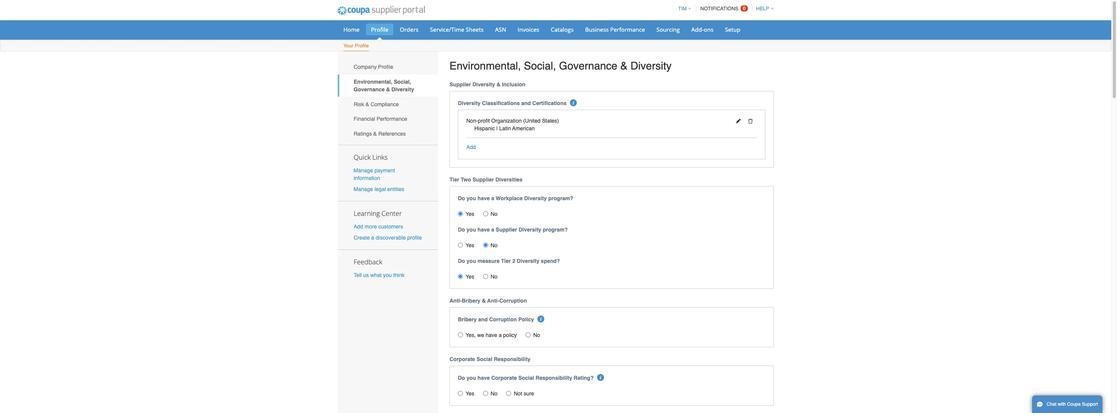 Task type: describe. For each thing, give the bounding box(es) containing it.
notifications 0
[[701, 5, 746, 11]]

chat with coupa support
[[1048, 402, 1099, 408]]

you for do you have a workplace diversity program?
[[467, 196, 476, 202]]

financial performance link
[[338, 112, 438, 127]]

orders link
[[395, 24, 424, 35]]

ons
[[704, 26, 714, 33]]

tell us what you think
[[354, 273, 405, 279]]

manage legal entities
[[354, 186, 405, 193]]

no for 2
[[491, 274, 498, 280]]

& inside environmental, social, governance & diversity link
[[386, 87, 390, 93]]

profile
[[408, 235, 422, 241]]

spend?
[[541, 259, 560, 265]]

add for add
[[467, 144, 476, 151]]

0 horizontal spatial corporate
[[450, 357, 475, 363]]

& inside ratings & references link
[[374, 131, 377, 137]]

1 anti- from the left
[[450, 298, 462, 304]]

do you measure tier 2 diversity spend?
[[458, 259, 560, 265]]

coupa
[[1068, 402, 1082, 408]]

tier two supplier diversities
[[450, 177, 523, 183]]

profile inside profile link
[[371, 26, 389, 33]]

customers
[[379, 224, 403, 230]]

1 vertical spatial supplier
[[473, 177, 494, 183]]

do for do you have a supplier diversity program?
[[458, 227, 465, 233]]

do you have corporate social responsibility rating?
[[458, 376, 594, 382]]

no down the policy
[[534, 333, 541, 339]]

do you have a supplier diversity program?
[[458, 227, 568, 233]]

risk & compliance link
[[338, 97, 438, 112]]

have for supplier
[[478, 227, 490, 233]]

you for do you have a supplier diversity program?
[[467, 227, 476, 233]]

performance for financial performance
[[377, 116, 408, 122]]

corporate social responsibility
[[450, 357, 531, 363]]

manage legal entities link
[[354, 186, 405, 193]]

add more customers link
[[354, 224, 403, 230]]

you inside button
[[383, 273, 392, 279]]

home link
[[339, 24, 365, 35]]

diversity inside environmental, social, governance & diversity
[[392, 87, 414, 93]]

we
[[478, 333, 485, 339]]

do for do you have a workplace diversity program?
[[458, 196, 465, 202]]

classifications
[[482, 100, 520, 106]]

company
[[354, 64, 377, 70]]

remove image
[[749, 119, 754, 124]]

1 horizontal spatial governance
[[559, 60, 618, 72]]

diversity classifications and certifications
[[458, 100, 567, 106]]

quick
[[354, 153, 371, 162]]

profile link
[[366, 24, 394, 35]]

manage for manage legal entities
[[354, 186, 373, 193]]

add for add more customers
[[354, 224, 363, 230]]

your
[[344, 43, 354, 49]]

ratings & references
[[354, 131, 406, 137]]

your profile
[[344, 43, 369, 49]]

no for workplace
[[491, 211, 498, 218]]

0 vertical spatial tier
[[450, 177, 460, 183]]

home
[[344, 26, 360, 33]]

1 vertical spatial responsibility
[[536, 376, 573, 382]]

2
[[513, 259, 516, 265]]

0 vertical spatial corruption
[[500, 298, 527, 304]]

you for do you measure tier 2 diversity spend?
[[467, 259, 476, 265]]

business performance
[[586, 26, 646, 33]]

manage payment information link
[[354, 168, 395, 181]]

center
[[382, 209, 402, 218]]

navigation containing notifications 0
[[675, 1, 774, 16]]

what
[[371, 273, 382, 279]]

non-
[[467, 118, 478, 124]]

2 horizontal spatial supplier
[[496, 227, 518, 233]]

edit image
[[736, 119, 741, 124]]

sure
[[524, 391, 535, 398]]

create
[[354, 235, 370, 241]]

diversities
[[496, 177, 523, 183]]

united
[[525, 118, 541, 124]]

yes for do you have a workplace diversity program?
[[466, 211, 475, 218]]

a for do you have a supplier diversity program?
[[492, 227, 495, 233]]

invoices link
[[513, 24, 545, 35]]

workplace
[[496, 196, 523, 202]]

add-
[[692, 26, 704, 33]]

entities
[[388, 186, 405, 193]]

yes, we have a policy
[[466, 333, 517, 339]]

latin
[[500, 126, 511, 132]]

support
[[1083, 402, 1099, 408]]

1 horizontal spatial social
[[519, 376, 535, 382]]

a for do you have a workplace diversity program?
[[492, 196, 495, 202]]

do for do you measure tier 2 diversity spend?
[[458, 259, 465, 265]]

us
[[363, 273, 369, 279]]

legal
[[375, 186, 386, 193]]

payment
[[375, 168, 395, 174]]

catalogs
[[551, 26, 574, 33]]

sourcing
[[657, 26, 680, 33]]

help
[[757, 6, 770, 11]]

manage for manage payment information
[[354, 168, 373, 174]]

financial
[[354, 116, 375, 122]]

no for supplier
[[491, 243, 498, 249]]

asn
[[496, 26, 507, 33]]

0 vertical spatial supplier
[[450, 81, 471, 88]]

asn link
[[491, 24, 512, 35]]

information
[[354, 175, 380, 181]]

& inside risk & compliance link
[[366, 101, 369, 107]]

& left inclusion
[[497, 81, 501, 88]]

not sure
[[514, 391, 535, 398]]



Task type: vqa. For each thing, say whether or not it's contained in the screenshot.
Non-
yes



Task type: locate. For each thing, give the bounding box(es) containing it.
profit
[[478, 118, 490, 124]]

1 vertical spatial social
[[519, 376, 535, 382]]

additional information image
[[571, 99, 577, 106]]

0 vertical spatial social
[[477, 357, 493, 363]]

learning
[[354, 209, 380, 218]]

manage payment information
[[354, 168, 395, 181]]

social, inside environmental, social, governance & diversity
[[394, 79, 411, 85]]

3 yes from the top
[[466, 274, 475, 280]]

1 horizontal spatial add
[[467, 144, 476, 151]]

profile up environmental, social, governance & diversity link
[[378, 64, 394, 70]]

1 horizontal spatial environmental,
[[450, 60, 521, 72]]

sourcing link
[[652, 24, 685, 35]]

bribery up bribery and corruption policy
[[462, 298, 481, 304]]

performance up references
[[377, 116, 408, 122]]

orders
[[400, 26, 419, 33]]

environmental, inside environmental, social, governance & diversity
[[354, 79, 393, 85]]

program? for do you have a workplace diversity program?
[[549, 196, 574, 202]]

add button
[[467, 144, 476, 151]]

1 horizontal spatial additional information image
[[598, 375, 605, 382]]

None radio
[[458, 212, 463, 217], [458, 275, 463, 280], [483, 275, 488, 280], [458, 333, 463, 338], [507, 392, 512, 397], [458, 212, 463, 217], [458, 275, 463, 280], [483, 275, 488, 280], [458, 333, 463, 338], [507, 392, 512, 397]]

1 yes from the top
[[466, 211, 475, 218]]

1 horizontal spatial social,
[[524, 60, 557, 72]]

&
[[621, 60, 628, 72], [497, 81, 501, 88], [386, 87, 390, 93], [366, 101, 369, 107], [374, 131, 377, 137], [482, 298, 486, 304]]

& right risk at the top left of the page
[[366, 101, 369, 107]]

create a discoverable profile
[[354, 235, 422, 241]]

corporate down yes,
[[450, 357, 475, 363]]

)
[[558, 118, 559, 124]]

organization
[[492, 118, 522, 124]]

additional information image right the policy
[[538, 316, 545, 323]]

service/time sheets
[[430, 26, 484, 33]]

(
[[524, 118, 525, 124]]

company profile
[[354, 64, 394, 70]]

0 horizontal spatial responsibility
[[494, 357, 531, 363]]

0 horizontal spatial performance
[[377, 116, 408, 122]]

program? for do you have a supplier diversity program?
[[543, 227, 568, 233]]

tier left "2"
[[501, 259, 511, 265]]

0 vertical spatial additional information image
[[538, 316, 545, 323]]

inclusion
[[502, 81, 526, 88]]

corruption up policy
[[490, 317, 517, 323]]

ratings
[[354, 131, 372, 137]]

social, down company profile link
[[394, 79, 411, 85]]

have for policy
[[486, 333, 498, 339]]

quick links
[[354, 153, 388, 162]]

american
[[513, 126, 535, 132]]

business
[[586, 26, 609, 33]]

1 horizontal spatial responsibility
[[536, 376, 573, 382]]

profile inside company profile link
[[378, 64, 394, 70]]

0 vertical spatial manage
[[354, 168, 373, 174]]

profile inside your profile link
[[355, 43, 369, 49]]

0
[[743, 5, 746, 11]]

add down hispanic
[[467, 144, 476, 151]]

1 vertical spatial corporate
[[492, 376, 517, 382]]

2 vertical spatial supplier
[[496, 227, 518, 233]]

performance inside "link"
[[611, 26, 646, 33]]

profile down coupa supplier portal image
[[371, 26, 389, 33]]

yes for do you measure tier 2 diversity spend?
[[466, 274, 475, 280]]

tell us what you think button
[[354, 272, 405, 280]]

diversity
[[631, 60, 672, 72], [473, 81, 495, 88], [392, 87, 414, 93], [458, 100, 481, 106], [525, 196, 547, 202], [519, 227, 542, 233], [517, 259, 540, 265]]

0 vertical spatial environmental, social, governance & diversity
[[450, 60, 672, 72]]

1 horizontal spatial supplier
[[473, 177, 494, 183]]

discoverable
[[376, 235, 406, 241]]

catalogs link
[[546, 24, 579, 35]]

company profile link
[[338, 60, 438, 75]]

with
[[1059, 402, 1067, 408]]

& up bribery and corruption policy
[[482, 298, 486, 304]]

0 vertical spatial environmental,
[[450, 60, 521, 72]]

have right we
[[486, 333, 498, 339]]

add up create
[[354, 224, 363, 230]]

supplier diversity & inclusion
[[450, 81, 526, 88]]

profile right your
[[355, 43, 369, 49]]

tim
[[679, 6, 687, 11]]

have
[[478, 196, 490, 202], [478, 227, 490, 233], [486, 333, 498, 339], [478, 376, 490, 382]]

tell
[[354, 273, 362, 279]]

responsibility left rating? in the bottom of the page
[[536, 376, 573, 382]]

corruption up the policy
[[500, 298, 527, 304]]

no left the not
[[491, 391, 498, 398]]

0 vertical spatial program?
[[549, 196, 574, 202]]

0 vertical spatial corporate
[[450, 357, 475, 363]]

2 do from the top
[[458, 227, 465, 233]]

yes
[[466, 211, 475, 218], [466, 243, 475, 249], [466, 274, 475, 280], [466, 391, 475, 398]]

governance down business
[[559, 60, 618, 72]]

0 horizontal spatial social,
[[394, 79, 411, 85]]

risk & compliance
[[354, 101, 399, 107]]

policy
[[519, 317, 535, 323]]

4 do from the top
[[458, 376, 465, 382]]

performance
[[611, 26, 646, 33], [377, 116, 408, 122]]

& down business performance
[[621, 60, 628, 72]]

a up the "measure"
[[492, 227, 495, 233]]

performance right business
[[611, 26, 646, 33]]

no down the "measure"
[[491, 274, 498, 280]]

0 horizontal spatial additional information image
[[538, 316, 545, 323]]

0 vertical spatial social,
[[524, 60, 557, 72]]

1 horizontal spatial and
[[522, 100, 531, 106]]

financial performance
[[354, 116, 408, 122]]

anti-bribery & anti-corruption
[[450, 298, 527, 304]]

1 vertical spatial governance
[[354, 87, 385, 93]]

4 yes from the top
[[466, 391, 475, 398]]

profile for your profile
[[355, 43, 369, 49]]

None radio
[[483, 212, 488, 217], [458, 243, 463, 248], [483, 243, 488, 248], [526, 333, 531, 338], [458, 392, 463, 397], [483, 392, 488, 397], [483, 212, 488, 217], [458, 243, 463, 248], [483, 243, 488, 248], [526, 333, 531, 338], [458, 392, 463, 397], [483, 392, 488, 397]]

1 vertical spatial environmental,
[[354, 79, 393, 85]]

0 vertical spatial and
[[522, 100, 531, 106]]

business performance link
[[581, 24, 651, 35]]

service/time
[[430, 26, 465, 33]]

& up risk & compliance link
[[386, 87, 390, 93]]

coupa supplier portal image
[[332, 1, 431, 20]]

1 vertical spatial performance
[[377, 116, 408, 122]]

2 manage from the top
[[354, 186, 373, 193]]

0 horizontal spatial social
[[477, 357, 493, 363]]

no up the "measure"
[[491, 243, 498, 249]]

tier left two
[[450, 177, 460, 183]]

states
[[542, 118, 558, 124]]

have down tier two supplier diversities
[[478, 196, 490, 202]]

responsibility up do you have corporate social responsibility rating?
[[494, 357, 531, 363]]

2 anti- from the left
[[488, 298, 500, 304]]

navigation
[[675, 1, 774, 16]]

governance
[[559, 60, 618, 72], [354, 87, 385, 93]]

1 vertical spatial social,
[[394, 79, 411, 85]]

references
[[379, 131, 406, 137]]

1 do from the top
[[458, 196, 465, 202]]

think
[[394, 273, 405, 279]]

0 horizontal spatial governance
[[354, 87, 385, 93]]

1 horizontal spatial anti-
[[488, 298, 500, 304]]

profile for company profile
[[378, 64, 394, 70]]

0 horizontal spatial anti-
[[450, 298, 462, 304]]

corruption
[[500, 298, 527, 304], [490, 317, 517, 323]]

additional information image right rating? in the bottom of the page
[[598, 375, 605, 382]]

additional information image
[[538, 316, 545, 323], [598, 375, 605, 382]]

0 horizontal spatial supplier
[[450, 81, 471, 88]]

a left workplace in the top of the page
[[492, 196, 495, 202]]

1 vertical spatial additional information image
[[598, 375, 605, 382]]

a left policy
[[499, 333, 502, 339]]

0 vertical spatial responsibility
[[494, 357, 531, 363]]

social down we
[[477, 357, 493, 363]]

policy
[[504, 333, 517, 339]]

environmental, down 'company profile'
[[354, 79, 393, 85]]

sheets
[[466, 26, 484, 33]]

a right create
[[372, 235, 375, 241]]

governance inside environmental, social, governance & diversity
[[354, 87, 385, 93]]

1 horizontal spatial tier
[[501, 259, 511, 265]]

a for yes, we have a policy
[[499, 333, 502, 339]]

1 horizontal spatial performance
[[611, 26, 646, 33]]

additional information image for bribery and corruption policy
[[538, 316, 545, 323]]

1 vertical spatial environmental, social, governance & diversity
[[354, 79, 414, 93]]

manage down information
[[354, 186, 373, 193]]

0 horizontal spatial environmental,
[[354, 79, 393, 85]]

0 vertical spatial performance
[[611, 26, 646, 33]]

ratings & references link
[[338, 127, 438, 141]]

environmental, social, governance & diversity link
[[338, 75, 438, 97]]

no down workplace in the top of the page
[[491, 211, 498, 218]]

yes for do you have a supplier diversity program?
[[466, 243, 475, 249]]

performance for business performance
[[611, 26, 646, 33]]

you for do you have corporate social responsibility rating?
[[467, 376, 476, 382]]

1 vertical spatial bribery
[[458, 317, 477, 323]]

yes,
[[466, 333, 476, 339]]

have for workplace
[[478, 196, 490, 202]]

0 vertical spatial add
[[467, 144, 476, 151]]

more
[[365, 224, 377, 230]]

1 vertical spatial manage
[[354, 186, 373, 193]]

2 vertical spatial profile
[[378, 64, 394, 70]]

add-ons
[[692, 26, 714, 33]]

1 vertical spatial program?
[[543, 227, 568, 233]]

not
[[514, 391, 523, 398]]

measure
[[478, 259, 500, 265]]

and up (
[[522, 100, 531, 106]]

add more customers
[[354, 224, 403, 230]]

social,
[[524, 60, 557, 72], [394, 79, 411, 85]]

setup link
[[721, 24, 746, 35]]

3 do from the top
[[458, 259, 465, 265]]

feedback
[[354, 258, 383, 267]]

environmental, up supplier diversity & inclusion at top
[[450, 60, 521, 72]]

additional information image for do you have corporate social responsibility rating?
[[598, 375, 605, 382]]

have up the "measure"
[[478, 227, 490, 233]]

bribery up yes,
[[458, 317, 477, 323]]

no
[[491, 211, 498, 218], [491, 243, 498, 249], [491, 274, 498, 280], [534, 333, 541, 339], [491, 391, 498, 398]]

environmental, social, governance & diversity up compliance
[[354, 79, 414, 93]]

& right ratings
[[374, 131, 377, 137]]

create a discoverable profile link
[[354, 235, 422, 241]]

1 horizontal spatial environmental, social, governance & diversity
[[450, 60, 672, 72]]

0 vertical spatial governance
[[559, 60, 618, 72]]

0 horizontal spatial environmental, social, governance & diversity
[[354, 79, 414, 93]]

governance up risk & compliance
[[354, 87, 385, 93]]

1 manage from the top
[[354, 168, 373, 174]]

invoices
[[518, 26, 540, 33]]

environmental, social, governance & diversity
[[450, 60, 672, 72], [354, 79, 414, 93]]

compliance
[[371, 101, 399, 107]]

setup
[[726, 26, 741, 33]]

1 vertical spatial tier
[[501, 259, 511, 265]]

do for do you have corporate social responsibility rating?
[[458, 376, 465, 382]]

help link
[[753, 6, 774, 11]]

0 vertical spatial bribery
[[462, 298, 481, 304]]

notifications
[[701, 6, 739, 11]]

program?
[[549, 196, 574, 202], [543, 227, 568, 233]]

tim link
[[675, 6, 692, 11]]

1 vertical spatial profile
[[355, 43, 369, 49]]

two
[[461, 177, 471, 183]]

manage inside manage payment information
[[354, 168, 373, 174]]

0 horizontal spatial tier
[[450, 177, 460, 183]]

manage up information
[[354, 168, 373, 174]]

have for social
[[478, 376, 490, 382]]

1 horizontal spatial corporate
[[492, 376, 517, 382]]

environmental,
[[450, 60, 521, 72], [354, 79, 393, 85]]

1 vertical spatial add
[[354, 224, 363, 230]]

1 vertical spatial corruption
[[490, 317, 517, 323]]

certifications
[[533, 100, 567, 106]]

1 vertical spatial and
[[479, 317, 488, 323]]

anti-
[[450, 298, 462, 304], [488, 298, 500, 304]]

have down the corporate social responsibility
[[478, 376, 490, 382]]

add
[[467, 144, 476, 151], [354, 224, 363, 230]]

0 horizontal spatial add
[[354, 224, 363, 230]]

learning center
[[354, 209, 402, 218]]

service/time sheets link
[[425, 24, 489, 35]]

corporate up the not
[[492, 376, 517, 382]]

non-profit organization ( united states ) hispanic | latin american
[[467, 118, 559, 132]]

0 vertical spatial profile
[[371, 26, 389, 33]]

risk
[[354, 101, 364, 107]]

chat
[[1048, 402, 1057, 408]]

and up we
[[479, 317, 488, 323]]

0 horizontal spatial and
[[479, 317, 488, 323]]

bribery
[[462, 298, 481, 304], [458, 317, 477, 323]]

social, up inclusion
[[524, 60, 557, 72]]

social up not sure
[[519, 376, 535, 382]]

environmental, social, governance & diversity down the catalogs on the top
[[450, 60, 672, 72]]

2 yes from the top
[[466, 243, 475, 249]]



